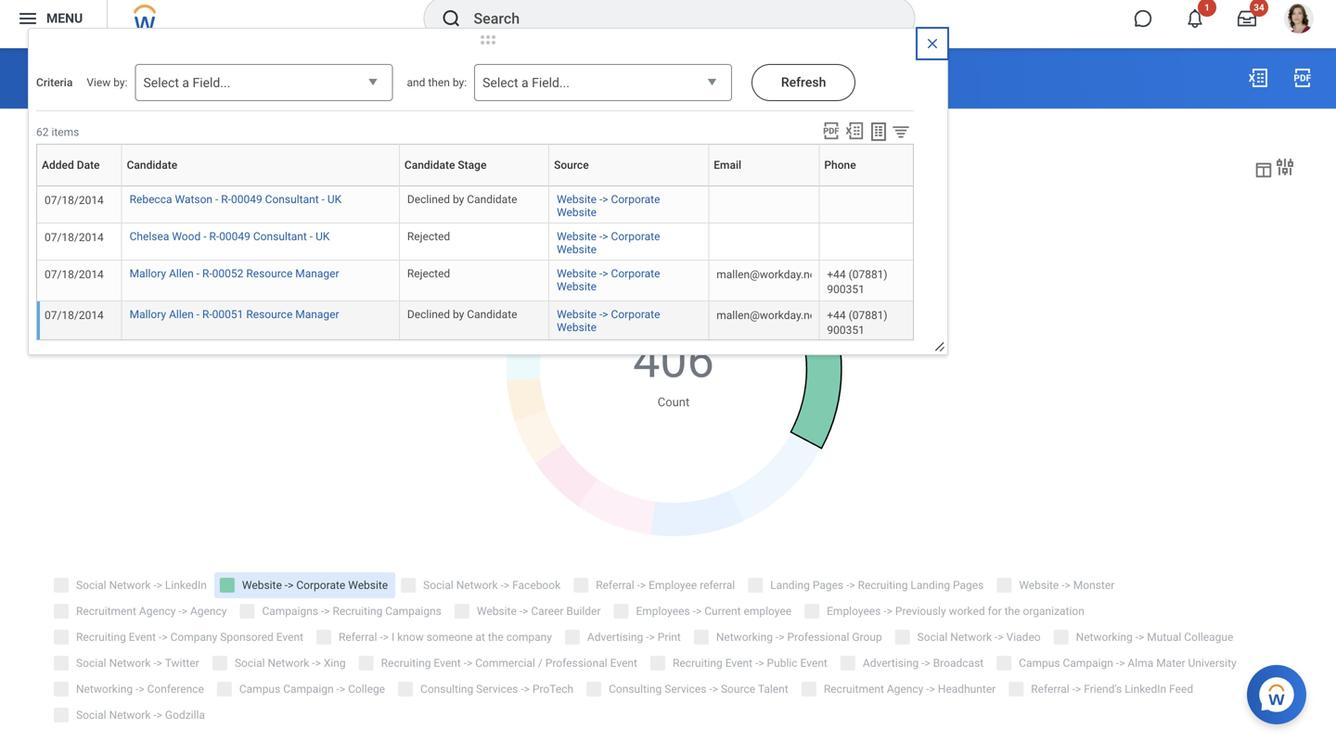 Task type: describe. For each thing, give the bounding box(es) containing it.
profile logan mcneil image
[[1285, 4, 1314, 37]]

mallory allen ‎- r-00051 resource manager
[[130, 308, 339, 321]]

declined for mallory allen ‎- r-00051 resource manager
[[407, 308, 450, 321]]

source inside 406 main content
[[128, 68, 186, 90]]

> for chelsea wood ‎- r-00049 consultant - uk
[[603, 230, 608, 243]]

added
[[42, 159, 74, 172]]

00049 for watson
[[231, 193, 262, 206]]

export to excel image
[[1247, 67, 1270, 89]]

mallen@workday.net for declined by candidate
[[717, 309, 820, 322]]

07/18/2014 for chelsea wood ‎- r-00049 consultant - uk
[[45, 231, 104, 244]]

+44 for rejected
[[827, 268, 846, 281]]

select for select a field... dropdown button
[[143, 75, 179, 90]]

move modal image
[[470, 29, 507, 51]]

view by:
[[87, 76, 128, 89]]

website -> corporate website for mallory allen ‎- r-00052 resource manager
[[557, 267, 660, 293]]

406 main content
[[0, 48, 1337, 755]]

mallen@workday.net +44 (07881) 900351 for rejected
[[717, 268, 893, 296]]

manager for mallory allen ‎- r-00052 resource manager
[[295, 267, 339, 280]]

corporate for chelsea wood ‎- r-00049 consultant - uk
[[611, 230, 660, 243]]

‎- for rebecca watson ‎- r-00049 consultant - uk
[[215, 193, 218, 206]]

‎- for mallory allen ‎- r-00052 resource manager
[[196, 267, 200, 280]]

+44 for declined by candidate
[[827, 309, 846, 322]]

declined by candidate for rebecca watson ‎- r-00049 consultant - uk
[[407, 193, 517, 206]]

select a field... button
[[474, 64, 732, 102]]

refresh
[[781, 75, 826, 90]]

00052
[[212, 267, 244, 280]]

07/18/2014 for mallory allen ‎- r-00051 resource manager
[[45, 309, 104, 322]]

rejected element for chelsea wood ‎- r-00049 consultant - uk
[[407, 226, 450, 243]]

effectiveness
[[191, 68, 304, 90]]

3 website from the top
[[557, 230, 597, 243]]

field... for select a field... popup button
[[532, 75, 570, 90]]

requisitions
[[144, 121, 216, 137]]

1 horizontal spatial view printable version (pdf) image
[[1292, 67, 1314, 89]]

r- for rebecca watson ‎- r-00049 consultant - uk
[[221, 193, 231, 206]]

mallory for mallory allen ‎- r-00052 resource manager
[[130, 267, 166, 280]]

resource for 00051
[[246, 308, 293, 321]]

2 website from the top
[[557, 206, 597, 219]]

chelsea
[[130, 230, 169, 243]]

> for rebecca watson ‎- r-00049 consultant - uk
[[603, 193, 608, 206]]

mallen@workday.net for rejected
[[717, 268, 820, 281]]

406 count
[[633, 333, 714, 409]]

select a field... button
[[135, 64, 393, 102]]

select a field... for select a field... popup button
[[483, 75, 570, 90]]

website -> corporate website link for rebecca watson ‎- r-00049 consultant - uk
[[557, 189, 660, 219]]

by for mallory allen ‎- r-00051 resource manager
[[453, 308, 464, 321]]

items
[[51, 126, 79, 139]]

consultant for chelsea wood ‎- r-00049 consultant - uk
[[253, 230, 307, 243]]

chelsea wood ‎- r-00049 consultant - uk link
[[130, 226, 330, 243]]

phone button
[[825, 159, 909, 172]]

candidate stage button
[[405, 144, 556, 186]]

select for select a field... popup button
[[483, 75, 518, 90]]

a for select a field... popup button
[[522, 75, 529, 90]]

corporate for mallory allen ‎- r-00052 resource manager
[[611, 267, 660, 280]]

website -> corporate website for mallory allen ‎- r-00051 resource manager
[[557, 308, 660, 334]]

recruiting source effectiveness link
[[37, 68, 304, 90]]

> for mallory allen ‎- r-00052 resource manager
[[603, 267, 608, 280]]

include filled/closed job requisitions element
[[530, 110, 551, 138]]

r- for mallory allen ‎- r-00051 resource manager
[[202, 308, 212, 321]]

62 items
[[36, 126, 79, 139]]

view
[[87, 76, 111, 89]]

count
[[658, 395, 690, 409]]

00049 for wood
[[219, 230, 250, 243]]

chelsea wood ‎- r-00049 consultant - uk
[[130, 230, 330, 243]]

resize modal image
[[934, 341, 948, 355]]

menu button
[[0, 0, 107, 48]]

7 website from the top
[[557, 308, 597, 321]]

email button
[[714, 144, 826, 186]]

2 by: from the left
[[453, 76, 467, 89]]

(07881) for declined by candidate
[[849, 309, 888, 322]]

added date
[[42, 159, 100, 172]]

email
[[714, 159, 742, 172]]

source inside button
[[554, 159, 589, 172]]

inbox large image
[[1238, 9, 1257, 28]]

> for mallory allen ‎- r-00051 resource manager
[[603, 308, 608, 321]]

mallory for mallory allen ‎- r-00051 resource manager
[[130, 308, 166, 321]]

stage
[[458, 159, 487, 172]]

select a field... for select a field... dropdown button
[[143, 75, 231, 90]]

website -> corporate website link for mallory allen ‎- r-00051 resource manager
[[557, 305, 660, 334]]

menu
[[46, 11, 83, 26]]

configure and view chart data image
[[1274, 156, 1297, 178]]

4 website from the top
[[557, 243, 597, 256]]

declined by candidate for mallory allen ‎- r-00051 resource manager
[[407, 308, 517, 321]]

corporate for rebecca watson ‎- r-00049 consultant - uk
[[611, 193, 660, 206]]

recruiting
[[37, 68, 123, 90]]

62
[[36, 126, 49, 139]]

mallen@workday.net +44 (07881) 900351 for declined by candidate
[[717, 309, 893, 337]]

1 website from the top
[[557, 193, 597, 206]]

900351 for rejected
[[827, 283, 865, 296]]

by for rebecca watson ‎- r-00049 consultant - uk
[[453, 193, 464, 206]]

export to worksheets image
[[868, 121, 890, 143]]

export to excel image
[[845, 121, 865, 141]]

consultant for rebecca watson ‎- r-00049 consultant - uk
[[265, 193, 319, 206]]

‎- for mallory allen ‎- r-00051 resource manager
[[196, 308, 200, 321]]

rebecca watson ‎- r-00049 consultant - uk link
[[130, 189, 342, 206]]

include
[[37, 121, 80, 137]]

include evergreen requisitions element
[[235, 110, 256, 138]]

34
[[1254, 2, 1265, 13]]

declined by candidate element for rebecca watson ‎- r-00049 consultant - uk
[[407, 189, 517, 206]]

07/18/2014 for rebecca watson ‎- r-00049 consultant - uk
[[45, 194, 104, 207]]

website -> corporate website link for mallory allen ‎- r-00052 resource manager
[[557, 264, 660, 293]]

criteria
[[36, 76, 73, 89]]

declined for rebecca watson ‎- r-00049 consultant - uk
[[407, 193, 450, 206]]

uk for rebecca watson ‎- r-00049 consultant - uk
[[328, 193, 342, 206]]



Task type: locate. For each thing, give the bounding box(es) containing it.
website -> corporate website for chelsea wood ‎- r-00049 consultant - uk
[[557, 230, 660, 256]]

1 > from the top
[[603, 193, 608, 206]]

0 vertical spatial mallen@workday.net +44 (07881) 900351
[[717, 268, 893, 296]]

source up requisitions
[[128, 68, 186, 90]]

3 website -> corporate website link from the top
[[557, 264, 660, 293]]

allen for 00051
[[169, 308, 194, 321]]

1 horizontal spatial select
[[483, 75, 518, 90]]

select inside popup button
[[483, 75, 518, 90]]

select up requisitions
[[143, 75, 179, 90]]

resource
[[246, 267, 293, 280], [246, 308, 293, 321]]

0 horizontal spatial by:
[[113, 76, 128, 89]]

rebecca
[[130, 193, 172, 206]]

1 declined from the top
[[407, 193, 450, 206]]

source button
[[554, 144, 716, 186]]

consultant up mallory allen ‎- r-00052 resource manager link
[[253, 230, 307, 243]]

900351
[[827, 283, 865, 296], [827, 324, 865, 337]]

rejected for mallory allen ‎- r-00052 resource manager
[[407, 267, 450, 280]]

1 900351 from the top
[[827, 283, 865, 296]]

1 vertical spatial by
[[453, 308, 464, 321]]

include evergreen requisitions
[[37, 121, 216, 137]]

1 manager from the top
[[295, 267, 339, 280]]

2 900351 from the top
[[827, 324, 865, 337]]

‎- right the watson
[[215, 193, 218, 206]]

900351 for declined by candidate
[[827, 324, 865, 337]]

wood
[[172, 230, 201, 243]]

1 vertical spatial declined
[[407, 308, 450, 321]]

0 vertical spatial declined
[[407, 193, 450, 206]]

2 manager from the top
[[295, 308, 339, 321]]

4 corporate from the top
[[611, 308, 660, 321]]

1 +44 from the top
[[827, 268, 846, 281]]

watson
[[175, 193, 213, 206]]

select to filter grid data image
[[891, 122, 911, 141]]

r- down 00052
[[202, 308, 212, 321]]

‎-
[[215, 193, 218, 206], [203, 230, 207, 243], [196, 267, 200, 280], [196, 308, 200, 321]]

by: right "view"
[[113, 76, 128, 89]]

change selection image
[[364, 69, 387, 92]]

00049 up chelsea wood ‎- r-00049 consultant - uk "link"
[[231, 193, 262, 206]]

select down "move modal" icon
[[483, 75, 518, 90]]

mallen@workday.net
[[717, 268, 820, 281], [717, 309, 820, 322]]

0 vertical spatial declined by candidate element
[[407, 189, 517, 206]]

1 mallen@workday.net from the top
[[717, 268, 820, 281]]

1 vertical spatial allen
[[169, 308, 194, 321]]

‎- left 00052
[[196, 267, 200, 280]]

date
[[77, 159, 100, 172]]

6 website from the top
[[557, 280, 597, 293]]

candidate stage
[[405, 159, 487, 172]]

5 website from the top
[[557, 267, 597, 280]]

0 vertical spatial +44
[[827, 268, 846, 281]]

2 allen from the top
[[169, 308, 194, 321]]

close image
[[925, 36, 940, 51]]

mallory allen ‎- r-00052 resource manager link
[[130, 264, 339, 280]]

a inside popup button
[[522, 75, 529, 90]]

refresh button
[[752, 64, 856, 101]]

r-
[[221, 193, 231, 206], [209, 230, 219, 243], [202, 267, 212, 280], [202, 308, 212, 321]]

(07881) for rejected
[[849, 268, 888, 281]]

view printable version (pdf) image right export to excel icon
[[1292, 67, 1314, 89]]

‎- for chelsea wood ‎- r-00049 consultant - uk
[[203, 230, 207, 243]]

2 +44 from the top
[[827, 309, 846, 322]]

resource right 00052
[[246, 267, 293, 280]]

4 website -> corporate website from the top
[[557, 308, 660, 334]]

rejected for chelsea wood ‎- r-00049 consultant - uk
[[407, 230, 450, 243]]

1 resource from the top
[[246, 267, 293, 280]]

1 (07881) from the top
[[849, 268, 888, 281]]

justify image
[[17, 7, 39, 30]]

2 a from the left
[[522, 75, 529, 90]]

consultant down candidate button
[[265, 193, 319, 206]]

mallory
[[130, 267, 166, 280], [130, 308, 166, 321]]

1 horizontal spatial a
[[522, 75, 529, 90]]

2 07/18/2014 from the top
[[45, 231, 104, 244]]

1 website -> corporate website from the top
[[557, 193, 660, 219]]

website -> corporate website for rebecca watson ‎- r-00049 consultant - uk
[[557, 193, 660, 219]]

manager for mallory allen ‎- r-00051 resource manager
[[295, 308, 339, 321]]

406
[[633, 333, 714, 389]]

rejected
[[407, 230, 450, 243], [407, 267, 450, 280]]

1 mallory from the top
[[130, 267, 166, 280]]

0 vertical spatial consultant
[[265, 193, 319, 206]]

1 vertical spatial uk
[[316, 230, 330, 243]]

0 vertical spatial rejected element
[[407, 226, 450, 243]]

1 allen from the top
[[169, 267, 194, 280]]

1 rejected from the top
[[407, 230, 450, 243]]

select a field... up requisitions
[[143, 75, 231, 90]]

and
[[407, 76, 425, 89]]

rebecca watson ‎- r-00049 consultant - uk
[[130, 193, 342, 206]]

2 field... from the left
[[532, 75, 570, 90]]

r- down chelsea wood ‎- r-00049 consultant - uk
[[202, 267, 212, 280]]

‎- left 00051
[[196, 308, 200, 321]]

field... inside dropdown button
[[193, 75, 231, 90]]

2 website -> corporate website from the top
[[557, 230, 660, 256]]

3 > from the top
[[603, 267, 608, 280]]

0 vertical spatial manager
[[295, 267, 339, 280]]

3 07/18/2014 from the top
[[45, 268, 104, 281]]

2 > from the top
[[603, 230, 608, 243]]

0 vertical spatial source
[[128, 68, 186, 90]]

1 07/18/2014 from the top
[[45, 194, 104, 207]]

0 vertical spatial (07881)
[[849, 268, 888, 281]]

1 vertical spatial resource
[[246, 308, 293, 321]]

1 horizontal spatial field...
[[532, 75, 570, 90]]

view printable version (pdf) image
[[1292, 67, 1314, 89], [821, 121, 842, 141]]

1 vertical spatial manager
[[295, 308, 339, 321]]

1 vertical spatial declined by candidate element
[[407, 305, 517, 321]]

declined by candidate
[[407, 193, 517, 206], [407, 308, 517, 321]]

1 corporate from the top
[[611, 193, 660, 206]]

by: right then
[[453, 76, 467, 89]]

1 vertical spatial mallen@workday.net
[[717, 309, 820, 322]]

2 declined by candidate from the top
[[407, 308, 517, 321]]

2 website -> corporate website link from the top
[[557, 226, 660, 256]]

1 horizontal spatial select a field...
[[483, 75, 570, 90]]

1 rejected element from the top
[[407, 226, 450, 243]]

1 button
[[1175, 0, 1217, 39]]

view printable version (pdf) image left export to excel image
[[821, 121, 842, 141]]

- for chelsea wood ‎- r-00049 consultant - uk
[[600, 230, 603, 243]]

0 horizontal spatial source
[[128, 68, 186, 90]]

406 button
[[633, 329, 717, 393]]

resource for 00052
[[246, 267, 293, 280]]

‎- right wood in the left of the page
[[203, 230, 207, 243]]

declined
[[407, 193, 450, 206], [407, 308, 450, 321]]

manager right 00052
[[295, 267, 339, 280]]

then
[[428, 76, 450, 89]]

0 vertical spatial rejected
[[407, 230, 450, 243]]

0 vertical spatial by
[[453, 193, 464, 206]]

source down select a field... popup button
[[554, 159, 589, 172]]

0 vertical spatial declined by candidate
[[407, 193, 517, 206]]

mallory allen ‎- r-00052 resource manager
[[130, 267, 339, 280]]

a for select a field... dropdown button
[[182, 75, 189, 90]]

phone
[[825, 159, 856, 172]]

00051
[[212, 308, 244, 321]]

1 by from the top
[[453, 193, 464, 206]]

a right then
[[522, 75, 529, 90]]

1 declined by candidate from the top
[[407, 193, 517, 206]]

added date button
[[42, 144, 129, 186]]

1 vertical spatial rejected element
[[407, 264, 450, 280]]

8 website from the top
[[557, 321, 597, 334]]

field... inside popup button
[[532, 75, 570, 90]]

0 horizontal spatial a
[[182, 75, 189, 90]]

resource right 00051
[[246, 308, 293, 321]]

00049
[[231, 193, 262, 206], [219, 230, 250, 243]]

+44
[[827, 268, 846, 281], [827, 309, 846, 322]]

07/18/2014 for mallory allen ‎- r-00052 resource manager
[[45, 268, 104, 281]]

website
[[557, 193, 597, 206], [557, 206, 597, 219], [557, 230, 597, 243], [557, 243, 597, 256], [557, 267, 597, 280], [557, 280, 597, 293], [557, 308, 597, 321], [557, 321, 597, 334]]

1 select from the left
[[143, 75, 179, 90]]

1 vertical spatial (07881)
[[849, 309, 888, 322]]

1 a from the left
[[182, 75, 189, 90]]

0 vertical spatial uk
[[328, 193, 342, 206]]

2 mallory from the top
[[130, 308, 166, 321]]

consultant
[[265, 193, 319, 206], [253, 230, 307, 243]]

r- for chelsea wood ‎- r-00049 consultant - uk
[[209, 230, 219, 243]]

1 horizontal spatial source
[[554, 159, 589, 172]]

2 declined by candidate element from the top
[[407, 305, 517, 321]]

0 horizontal spatial select a field...
[[143, 75, 231, 90]]

a inside dropdown button
[[182, 75, 189, 90]]

00049 up mallory allen ‎- r-00052 resource manager link
[[219, 230, 250, 243]]

1 vertical spatial rejected
[[407, 267, 450, 280]]

1 by: from the left
[[113, 76, 128, 89]]

1 vertical spatial mallen@workday.net +44 (07881) 900351
[[717, 309, 893, 337]]

1 vertical spatial source
[[554, 159, 589, 172]]

recruiting source effectiveness - table image
[[1254, 160, 1274, 180]]

manager right 00051
[[295, 308, 339, 321]]

Search Workday  search field
[[474, 0, 877, 39]]

recruiting source effectiveness
[[37, 68, 304, 90]]

r- for mallory allen ‎- r-00052 resource manager
[[202, 267, 212, 280]]

0 horizontal spatial field...
[[193, 75, 231, 90]]

4 > from the top
[[603, 308, 608, 321]]

uk
[[328, 193, 342, 206], [316, 230, 330, 243]]

r- right wood in the left of the page
[[209, 230, 219, 243]]

0 vertical spatial view printable version (pdf) image
[[1292, 67, 1314, 89]]

0 horizontal spatial select
[[143, 75, 179, 90]]

website -> corporate website link
[[557, 189, 660, 219], [557, 226, 660, 256], [557, 264, 660, 293], [557, 305, 660, 334]]

candidate inside candidate stage 'button'
[[405, 159, 455, 172]]

select inside dropdown button
[[143, 75, 179, 90]]

1 vertical spatial declined by candidate
[[407, 308, 517, 321]]

a
[[182, 75, 189, 90], [522, 75, 529, 90]]

1 field... from the left
[[193, 75, 231, 90]]

4 07/18/2014 from the top
[[45, 309, 104, 322]]

corporate
[[611, 193, 660, 206], [611, 230, 660, 243], [611, 267, 660, 280], [611, 308, 660, 321]]

- for mallory allen ‎- r-00051 resource manager
[[600, 308, 603, 321]]

1 vertical spatial mallory
[[130, 308, 166, 321]]

allen
[[169, 267, 194, 280], [169, 308, 194, 321]]

00049 inside "link"
[[219, 230, 250, 243]]

1 horizontal spatial by:
[[453, 76, 467, 89]]

website -> corporate website link for chelsea wood ‎- r-00049 consultant - uk
[[557, 226, 660, 256]]

0 vertical spatial allen
[[169, 267, 194, 280]]

1 website -> corporate website link from the top
[[557, 189, 660, 219]]

allen for 00052
[[169, 267, 194, 280]]

declined by candidate element
[[407, 189, 517, 206], [407, 305, 517, 321]]

candidate button
[[127, 144, 406, 186]]

2 select a field... from the left
[[483, 75, 570, 90]]

allen left 00051
[[169, 308, 194, 321]]

evergreen
[[83, 121, 141, 137]]

notifications large image
[[1186, 9, 1205, 28]]

0 vertical spatial resource
[[246, 267, 293, 280]]

rejected element
[[407, 226, 450, 243], [407, 264, 450, 280]]

candidate inside candidate button
[[127, 159, 177, 172]]

1 vertical spatial consultant
[[253, 230, 307, 243]]

toolbar
[[816, 121, 914, 144]]

search image
[[440, 7, 463, 30]]

2 (07881) from the top
[[849, 309, 888, 322]]

uk for chelsea wood ‎- r-00049 consultant - uk
[[316, 230, 330, 243]]

r- right the watson
[[221, 193, 231, 206]]

2 mallen@workday.net from the top
[[717, 309, 820, 322]]

consultant inside "link"
[[253, 230, 307, 243]]

field... for select a field... dropdown button
[[193, 75, 231, 90]]

by:
[[113, 76, 128, 89], [453, 76, 467, 89]]

select a field...
[[143, 75, 231, 90], [483, 75, 570, 90]]

rejected element for mallory allen ‎- r-00052 resource manager
[[407, 264, 450, 280]]

0 horizontal spatial view printable version (pdf) image
[[821, 121, 842, 141]]

- inside "link"
[[310, 230, 313, 243]]

1 mallen@workday.net +44 (07881) 900351 from the top
[[717, 268, 893, 296]]

- for rebecca watson ‎- r-00049 consultant - uk
[[600, 193, 603, 206]]

0 vertical spatial 900351
[[827, 283, 865, 296]]

-
[[322, 193, 325, 206], [600, 193, 603, 206], [310, 230, 313, 243], [600, 230, 603, 243], [600, 267, 603, 280], [600, 308, 603, 321]]

3 website -> corporate website from the top
[[557, 267, 660, 293]]

select
[[143, 75, 179, 90], [483, 75, 518, 90]]

1
[[1205, 2, 1210, 13]]

select a field... inside popup button
[[483, 75, 570, 90]]

2 mallen@workday.net +44 (07881) 900351 from the top
[[717, 309, 893, 337]]

3 corporate from the top
[[611, 267, 660, 280]]

1 vertical spatial 00049
[[219, 230, 250, 243]]

>
[[603, 193, 608, 206], [603, 230, 608, 243], [603, 267, 608, 280], [603, 308, 608, 321]]

1 select a field... from the left
[[143, 75, 231, 90]]

select a field... up include filled/closed job requisitions element
[[483, 75, 570, 90]]

2 by from the top
[[453, 308, 464, 321]]

corporate for mallory allen ‎- r-00051 resource manager
[[611, 308, 660, 321]]

2 select from the left
[[483, 75, 518, 90]]

field...
[[193, 75, 231, 90], [532, 75, 570, 90]]

2 corporate from the top
[[611, 230, 660, 243]]

‎- inside "link"
[[203, 230, 207, 243]]

2 rejected from the top
[[407, 267, 450, 280]]

allen down wood in the left of the page
[[169, 267, 194, 280]]

(07881)
[[849, 268, 888, 281], [849, 309, 888, 322]]

a up requisitions
[[182, 75, 189, 90]]

1 declined by candidate element from the top
[[407, 189, 517, 206]]

0 vertical spatial mallen@workday.net
[[717, 268, 820, 281]]

1 vertical spatial view printable version (pdf) image
[[821, 121, 842, 141]]

mallory allen ‎- r-00051 resource manager link
[[130, 305, 339, 321]]

mallen@workday.net +44 (07881) 900351
[[717, 268, 893, 296], [717, 309, 893, 337]]

candidate
[[127, 159, 177, 172], [405, 159, 455, 172], [467, 193, 517, 206], [467, 308, 517, 321]]

2 rejected element from the top
[[407, 264, 450, 280]]

1 vertical spatial 900351
[[827, 324, 865, 337]]

2 resource from the top
[[246, 308, 293, 321]]

declined by candidate element for mallory allen ‎- r-00051 resource manager
[[407, 305, 517, 321]]

r- inside "link"
[[209, 230, 219, 243]]

website -> corporate website
[[557, 193, 660, 219], [557, 230, 660, 256], [557, 267, 660, 293], [557, 308, 660, 334]]

by
[[453, 193, 464, 206], [453, 308, 464, 321]]

and then by:
[[407, 76, 467, 89]]

uk inside "link"
[[316, 230, 330, 243]]

07/18/2014
[[45, 194, 104, 207], [45, 231, 104, 244], [45, 268, 104, 281], [45, 309, 104, 322]]

0 vertical spatial 00049
[[231, 193, 262, 206]]

- for mallory allen ‎- r-00052 resource manager
[[600, 267, 603, 280]]

1 vertical spatial +44
[[827, 309, 846, 322]]

select a field... inside dropdown button
[[143, 75, 231, 90]]

source
[[128, 68, 186, 90], [554, 159, 589, 172]]

34 button
[[1227, 0, 1269, 39]]

2 declined from the top
[[407, 308, 450, 321]]

4 website -> corporate website link from the top
[[557, 305, 660, 334]]

manager
[[295, 267, 339, 280], [295, 308, 339, 321]]

0 vertical spatial mallory
[[130, 267, 166, 280]]



Task type: vqa. For each thing, say whether or not it's contained in the screenshot.
R- associated with Chelsea Wood ‎- R-00049 Consultant - UK
yes



